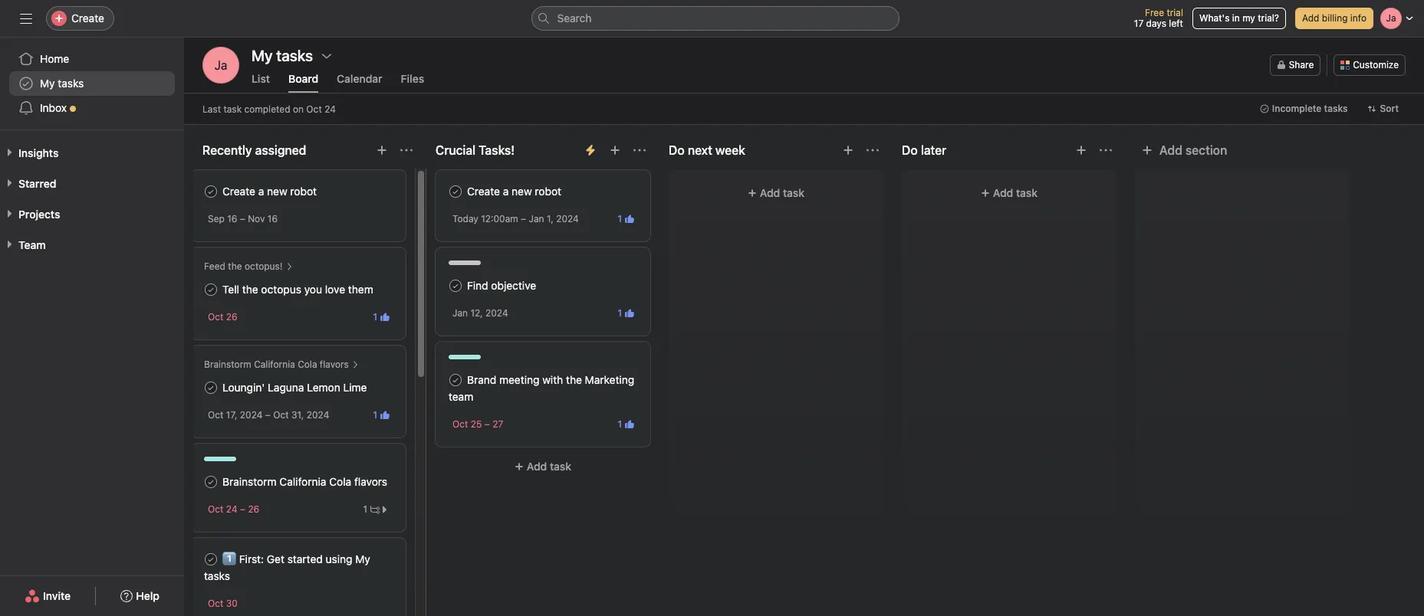 Task type: locate. For each thing, give the bounding box(es) containing it.
global element
[[0, 38, 184, 130]]

ja button
[[202, 47, 239, 84]]

completed image up sep
[[202, 183, 220, 201]]

my inside 1️⃣ first: get started using my tasks
[[355, 553, 370, 566]]

0 horizontal spatial more section actions image
[[633, 144, 646, 156]]

17,
[[226, 410, 237, 421]]

1 button for find objective
[[615, 306, 637, 321]]

2 create a new robot from the left
[[467, 185, 561, 198]]

completed image for loungin' laguna lemon lime's completed checkbox
[[202, 379, 220, 397]]

1 robot from the left
[[290, 185, 317, 198]]

1 vertical spatial tasks
[[1324, 103, 1348, 114]]

1,
[[547, 213, 554, 225]]

1 horizontal spatial create a new robot
[[467, 185, 561, 198]]

search
[[557, 12, 592, 25]]

Completed checkbox
[[202, 183, 220, 201], [446, 277, 465, 295], [202, 473, 220, 492]]

1 vertical spatial flavors
[[354, 475, 387, 489]]

0 horizontal spatial 16
[[227, 213, 237, 225]]

24 up 1️⃣
[[226, 504, 237, 515]]

completed image for completed option related to create
[[202, 183, 220, 201]]

section
[[1185, 143, 1227, 157]]

0 vertical spatial cola
[[298, 359, 317, 370]]

more section actions image
[[400, 144, 413, 156], [1100, 144, 1112, 156]]

meeting
[[499, 373, 539, 387]]

– right 12:00am
[[521, 213, 526, 225]]

brainstorm california cola flavors down 31,
[[222, 475, 387, 489]]

1 for brand meeting with the marketing team
[[618, 418, 622, 430]]

2 a from the left
[[503, 185, 509, 198]]

add for the left add task button
[[527, 460, 547, 473]]

completed image
[[202, 473, 220, 492]]

oct left '30'
[[208, 598, 224, 610]]

add task for do later
[[993, 186, 1038, 199]]

1 vertical spatial cola
[[329, 475, 351, 489]]

1 horizontal spatial 26
[[248, 504, 259, 515]]

robot
[[290, 185, 317, 198], [535, 185, 561, 198]]

2 horizontal spatial add task button
[[911, 179, 1107, 207]]

– up first:
[[240, 504, 245, 515]]

completed checkbox left loungin'
[[202, 379, 220, 397]]

search list box
[[531, 6, 899, 31]]

new for crucial tasks!
[[512, 185, 532, 198]]

completed checkbox up team
[[446, 371, 465, 390]]

jan left 12,
[[452, 308, 468, 319]]

projects button
[[0, 207, 60, 222]]

2 16 from the left
[[267, 213, 278, 225]]

– left nov
[[240, 213, 245, 225]]

share button
[[1270, 54, 1321, 76]]

0 horizontal spatial my
[[40, 77, 55, 90]]

my
[[40, 77, 55, 90], [355, 553, 370, 566]]

jan 12, 2024 button
[[452, 308, 508, 319]]

2024
[[556, 213, 579, 225], [485, 308, 508, 319], [240, 410, 263, 421], [307, 410, 329, 421]]

1 vertical spatial jan
[[452, 308, 468, 319]]

completed image left 1️⃣
[[202, 551, 220, 569]]

board link
[[288, 72, 318, 93]]

0 vertical spatial flavors
[[320, 359, 349, 370]]

– for oct 24 – 26
[[240, 504, 245, 515]]

california down 31,
[[279, 475, 326, 489]]

more section actions image for recently assigned
[[400, 144, 413, 156]]

more section actions image left do
[[633, 144, 646, 156]]

brand meeting with the marketing team
[[449, 373, 634, 403]]

0 vertical spatial tasks
[[58, 77, 84, 90]]

do next week
[[669, 143, 745, 157]]

oct left 25
[[452, 419, 468, 430]]

the right with
[[566, 373, 582, 387]]

add task image for recently assigned
[[376, 144, 388, 156]]

today 12:00am – jan 1, 2024
[[452, 213, 579, 225]]

1 a from the left
[[258, 185, 264, 198]]

26 down tell
[[226, 311, 238, 323]]

1 16 from the left
[[227, 213, 237, 225]]

1 horizontal spatial a
[[503, 185, 509, 198]]

create a new robot up nov
[[222, 185, 317, 198]]

1 horizontal spatial tasks
[[204, 570, 230, 583]]

brainstorm up loungin'
[[204, 359, 251, 370]]

oct 30 button
[[208, 598, 238, 610]]

0 vertical spatial brainstorm california cola flavors
[[204, 359, 349, 370]]

– for today 12:00am – jan 1, 2024
[[521, 213, 526, 225]]

completed image left loungin'
[[202, 379, 220, 397]]

26 up first:
[[248, 504, 259, 515]]

1 create a new robot from the left
[[222, 185, 317, 198]]

1 horizontal spatial more section actions image
[[867, 144, 879, 156]]

flavors
[[320, 359, 349, 370], [354, 475, 387, 489]]

0 vertical spatial the
[[228, 261, 242, 272]]

0 vertical spatial california
[[254, 359, 295, 370]]

help
[[136, 590, 159, 603]]

completed checkbox for create
[[202, 183, 220, 201]]

2 vertical spatial the
[[566, 373, 582, 387]]

show options image
[[321, 50, 333, 62]]

brainstorm up oct 24 – 26 in the bottom of the page
[[222, 475, 276, 489]]

16 right sep
[[227, 213, 237, 225]]

task for add task button related to do later
[[1016, 186, 1038, 199]]

robot down recently assigned
[[290, 185, 317, 198]]

completed image
[[202, 183, 220, 201], [446, 183, 465, 201], [446, 277, 465, 295], [202, 281, 220, 299], [446, 371, 465, 390], [202, 379, 220, 397], [202, 551, 220, 569]]

octopus
[[261, 283, 301, 296]]

tasks inside dropdown button
[[1324, 103, 1348, 114]]

oct down completed image
[[208, 504, 224, 515]]

2 more section actions image from the left
[[1100, 144, 1112, 156]]

completed checkbox for create a new robot
[[446, 183, 465, 201]]

days
[[1146, 18, 1166, 29]]

inbox
[[40, 101, 67, 114]]

california
[[254, 359, 295, 370], [279, 475, 326, 489]]

the
[[228, 261, 242, 272], [242, 283, 258, 296], [566, 373, 582, 387]]

0 horizontal spatial 24
[[226, 504, 237, 515]]

1 horizontal spatial 16
[[267, 213, 278, 225]]

oct left the 17,
[[208, 410, 224, 421]]

1 horizontal spatial 24
[[325, 103, 336, 115]]

4 add task image from the left
[[1075, 144, 1087, 156]]

tasks inside global element
[[58, 77, 84, 90]]

new up 'today 12:00am – jan 1, 2024'
[[512, 185, 532, 198]]

2 vertical spatial completed checkbox
[[202, 473, 220, 492]]

crucial tasks!
[[436, 143, 515, 157]]

incomplete
[[1272, 103, 1322, 114]]

2 horizontal spatial tasks
[[1324, 103, 1348, 114]]

1 vertical spatial 24
[[226, 504, 237, 515]]

california up laguna
[[254, 359, 295, 370]]

2 robot from the left
[[535, 185, 561, 198]]

completed checkbox for brand meeting with the marketing team
[[446, 371, 465, 390]]

1 horizontal spatial new
[[512, 185, 532, 198]]

–
[[240, 213, 245, 225], [521, 213, 526, 225], [265, 410, 271, 421], [485, 419, 490, 430], [240, 504, 245, 515]]

– left 27
[[485, 419, 490, 430]]

1 vertical spatial brainstorm
[[222, 475, 276, 489]]

2 add task image from the left
[[609, 144, 621, 156]]

add task
[[760, 186, 805, 199], [993, 186, 1038, 199], [527, 460, 571, 473]]

tasks inside 1️⃣ first: get started using my tasks
[[204, 570, 230, 583]]

team
[[449, 390, 473, 403]]

tasks down 1️⃣
[[204, 570, 230, 583]]

0 horizontal spatial new
[[267, 185, 287, 198]]

create up 12:00am
[[467, 185, 500, 198]]

1 vertical spatial the
[[242, 283, 258, 296]]

oct 24 – 26
[[208, 504, 259, 515]]

1 for tell the octopus you love them
[[373, 311, 377, 322]]

completed checkbox left 1️⃣
[[202, 551, 220, 569]]

my inside global element
[[40, 77, 55, 90]]

1 horizontal spatial create
[[222, 185, 255, 198]]

completed checkbox for 1️⃣ first: get started using my tasks
[[202, 551, 220, 569]]

1
[[618, 213, 622, 224], [618, 307, 622, 319], [373, 311, 377, 322], [373, 409, 377, 421], [618, 418, 622, 430], [363, 503, 367, 515]]

completed image for completed checkbox corresponding to brand meeting with the marketing team
[[446, 371, 465, 390]]

jan left 1,
[[529, 213, 544, 225]]

completed checkbox left find
[[446, 277, 465, 295]]

0 horizontal spatial create
[[71, 12, 104, 25]]

brand
[[467, 373, 496, 387]]

invite
[[43, 590, 71, 603]]

oct 26 button
[[208, 311, 238, 323]]

0 vertical spatial completed checkbox
[[202, 183, 220, 201]]

brainstorm california cola flavors up laguna
[[204, 359, 349, 370]]

0 horizontal spatial tasks
[[58, 77, 84, 90]]

new
[[267, 185, 287, 198], [512, 185, 532, 198]]

0 horizontal spatial robot
[[290, 185, 317, 198]]

completed checkbox for loungin' laguna lemon lime
[[202, 379, 220, 397]]

oct 30
[[208, 598, 238, 610]]

robot up 1,
[[535, 185, 561, 198]]

1 vertical spatial completed checkbox
[[446, 277, 465, 295]]

oct for oct 30
[[208, 598, 224, 610]]

task
[[223, 103, 242, 115], [783, 186, 805, 199], [1016, 186, 1038, 199], [550, 460, 571, 473]]

1 for loungin' laguna lemon lime
[[373, 409, 377, 421]]

1 horizontal spatial add task
[[760, 186, 805, 199]]

cola
[[298, 359, 317, 370], [329, 475, 351, 489]]

1 horizontal spatial more section actions image
[[1100, 144, 1112, 156]]

2 horizontal spatial add task
[[993, 186, 1038, 199]]

list link
[[252, 72, 270, 93]]

first:
[[239, 553, 264, 566]]

the right tell
[[242, 283, 258, 296]]

2 horizontal spatial create
[[467, 185, 500, 198]]

oct for oct 25 – 27
[[452, 419, 468, 430]]

– for sep 16 – nov 16
[[240, 213, 245, 225]]

completed image left tell
[[202, 281, 220, 299]]

create a new robot for recently assigned
[[222, 185, 317, 198]]

1 button for tell the octopus you love them
[[370, 309, 393, 325]]

1 vertical spatial my
[[355, 553, 370, 566]]

the right feed
[[228, 261, 242, 272]]

2 more section actions image from the left
[[867, 144, 879, 156]]

oct down tell
[[208, 311, 224, 323]]

completed checkbox left tell
[[202, 281, 220, 299]]

add
[[1302, 12, 1319, 24], [1160, 143, 1182, 157], [760, 186, 780, 199], [993, 186, 1013, 199], [527, 460, 547, 473]]

17
[[1134, 18, 1144, 29]]

0 horizontal spatial a
[[258, 185, 264, 198]]

files
[[401, 72, 424, 85]]

robot for recently assigned
[[290, 185, 317, 198]]

completed image left find
[[446, 277, 465, 295]]

add for add section button
[[1160, 143, 1182, 157]]

calendar link
[[337, 72, 382, 93]]

oct right on
[[306, 103, 322, 115]]

2 vertical spatial tasks
[[204, 570, 230, 583]]

team
[[18, 238, 46, 252]]

ja
[[214, 58, 227, 72]]

customize
[[1353, 59, 1399, 71]]

create up home link
[[71, 12, 104, 25]]

add for add task button related to do later
[[993, 186, 1013, 199]]

completed checkbox up sep
[[202, 183, 220, 201]]

more section actions image for do later
[[1100, 144, 1112, 156]]

– for oct 25 – 27
[[485, 419, 490, 430]]

add task button for do next week
[[678, 179, 874, 207]]

more section actions image
[[633, 144, 646, 156], [867, 144, 879, 156]]

tasks right incomplete
[[1324, 103, 1348, 114]]

add task button
[[678, 179, 874, 207], [911, 179, 1107, 207], [436, 453, 650, 481]]

1 more section actions image from the left
[[633, 144, 646, 156]]

do
[[669, 143, 685, 157]]

0 horizontal spatial flavors
[[320, 359, 349, 370]]

1 new from the left
[[267, 185, 287, 198]]

left
[[1169, 18, 1183, 29]]

1 vertical spatial 26
[[248, 504, 259, 515]]

1 add task image from the left
[[376, 144, 388, 156]]

feed
[[204, 261, 225, 272]]

24 right on
[[325, 103, 336, 115]]

16 right nov
[[267, 213, 278, 225]]

sort
[[1380, 103, 1399, 114]]

0 horizontal spatial more section actions image
[[400, 144, 413, 156]]

a up 12:00am
[[503, 185, 509, 198]]

1 horizontal spatial my
[[355, 553, 370, 566]]

sort button
[[1361, 98, 1406, 120]]

brainstorm california cola flavors
[[204, 359, 349, 370], [222, 475, 387, 489]]

1 button for brainstorm california cola flavors
[[359, 502, 393, 517]]

0 vertical spatial jan
[[529, 213, 544, 225]]

add task image
[[376, 144, 388, 156], [609, 144, 621, 156], [842, 144, 854, 156], [1075, 144, 1087, 156]]

trial?
[[1258, 12, 1279, 24]]

0 vertical spatial 26
[[226, 311, 238, 323]]

1 horizontal spatial add task button
[[678, 179, 874, 207]]

create up 'sep 16 – nov 16' at the top left of the page
[[222, 185, 255, 198]]

0 vertical spatial my
[[40, 77, 55, 90]]

completed checkbox up today
[[446, 183, 465, 201]]

my up inbox
[[40, 77, 55, 90]]

completed checkbox up oct 24 – 26 in the bottom of the page
[[202, 473, 220, 492]]

3 add task image from the left
[[842, 144, 854, 156]]

a up nov
[[258, 185, 264, 198]]

incomplete tasks
[[1272, 103, 1348, 114]]

1 more section actions image from the left
[[400, 144, 413, 156]]

create a new robot
[[222, 185, 317, 198], [467, 185, 561, 198]]

completed image up team
[[446, 371, 465, 390]]

nov
[[248, 213, 265, 225]]

0 horizontal spatial create a new robot
[[222, 185, 317, 198]]

add section
[[1160, 143, 1227, 157]]

my right using at the left bottom of the page
[[355, 553, 370, 566]]

1 horizontal spatial robot
[[535, 185, 561, 198]]

create a new robot up 'today 12:00am – jan 1, 2024'
[[467, 185, 561, 198]]

inbox link
[[9, 96, 175, 120]]

2 new from the left
[[512, 185, 532, 198]]

completed image up today
[[446, 183, 465, 201]]

Completed checkbox
[[446, 183, 465, 201], [202, 281, 220, 299], [446, 371, 465, 390], [202, 379, 220, 397], [202, 551, 220, 569]]

loungin'
[[222, 381, 265, 394]]

tasks down home
[[58, 77, 84, 90]]

new up 'sep 16 – nov 16' at the top left of the page
[[267, 185, 287, 198]]

more section actions image left do later
[[867, 144, 879, 156]]

customize button
[[1334, 54, 1406, 76]]

the for octopus!
[[228, 261, 242, 272]]

2024 right 12,
[[485, 308, 508, 319]]

jan
[[529, 213, 544, 225], [452, 308, 468, 319]]



Task type: vqa. For each thing, say whether or not it's contained in the screenshot.
the
yes



Task type: describe. For each thing, give the bounding box(es) containing it.
task for the left add task button
[[550, 460, 571, 473]]

calendar
[[337, 72, 382, 85]]

the inside brand meeting with the marketing team
[[566, 373, 582, 387]]

a for recently assigned
[[258, 185, 264, 198]]

marketing
[[585, 373, 634, 387]]

completed checkbox for find
[[446, 277, 465, 295]]

what's
[[1199, 12, 1230, 24]]

1️⃣ first: get started using my tasks
[[204, 553, 370, 583]]

2024 right the 17,
[[240, 410, 263, 421]]

0 vertical spatial 24
[[325, 103, 336, 115]]

on
[[293, 103, 304, 115]]

help button
[[111, 583, 169, 610]]

oct for oct 24 – 26
[[208, 504, 224, 515]]

what's in my trial?
[[1199, 12, 1279, 24]]

2024 right 31,
[[307, 410, 329, 421]]

objective
[[491, 279, 536, 292]]

create for recently assigned
[[222, 185, 255, 198]]

last
[[202, 103, 221, 115]]

add task for do next week
[[760, 186, 805, 199]]

completed image for completed checkbox related to tell the octopus you love them
[[202, 281, 220, 299]]

– left 31,
[[265, 410, 271, 421]]

insights button
[[0, 146, 59, 161]]

robot for crucial tasks!
[[535, 185, 561, 198]]

trial
[[1167, 7, 1183, 18]]

31,
[[291, 410, 304, 421]]

octopus!
[[245, 261, 283, 272]]

with
[[542, 373, 563, 387]]

starred
[[18, 177, 56, 190]]

0 vertical spatial brainstorm
[[204, 359, 251, 370]]

insights
[[18, 146, 59, 160]]

next week
[[688, 143, 745, 157]]

the for octopus
[[242, 283, 258, 296]]

recently assigned
[[202, 143, 306, 157]]

1 horizontal spatial flavors
[[354, 475, 387, 489]]

info
[[1350, 12, 1367, 24]]

oct 25 – 27
[[452, 419, 503, 430]]

do later
[[902, 143, 947, 157]]

add task image for do later
[[1075, 144, 1087, 156]]

free
[[1145, 7, 1164, 18]]

add task image for do next week
[[842, 144, 854, 156]]

home link
[[9, 47, 175, 71]]

completed
[[244, 103, 290, 115]]

create for crucial tasks!
[[467, 185, 500, 198]]

tasks for incomplete tasks
[[1324, 103, 1348, 114]]

lemon
[[307, 381, 340, 394]]

invite button
[[15, 583, 81, 610]]

them
[[348, 283, 373, 296]]

30
[[226, 598, 238, 610]]

my
[[1242, 12, 1255, 24]]

1️⃣
[[222, 553, 236, 566]]

25
[[471, 419, 482, 430]]

loungin' laguna lemon lime
[[222, 381, 367, 394]]

tasks for my tasks
[[58, 77, 84, 90]]

find objective
[[467, 279, 536, 292]]

add billing info button
[[1295, 8, 1373, 29]]

27
[[493, 419, 503, 430]]

0 horizontal spatial cola
[[298, 359, 317, 370]]

last task completed on oct 24
[[202, 103, 336, 115]]

billing
[[1322, 12, 1348, 24]]

using
[[326, 553, 352, 566]]

add section button
[[1135, 137, 1233, 164]]

task for add task button related to do next week
[[783, 186, 805, 199]]

search button
[[531, 6, 899, 31]]

1 horizontal spatial cola
[[329, 475, 351, 489]]

get
[[267, 553, 284, 566]]

add task button for do later
[[911, 179, 1107, 207]]

hide sidebar image
[[20, 12, 32, 25]]

you
[[304, 283, 322, 296]]

0 horizontal spatial 26
[[226, 311, 238, 323]]

0 horizontal spatial jan
[[452, 308, 468, 319]]

oct 26
[[208, 311, 238, 323]]

projects
[[18, 208, 60, 221]]

share
[[1289, 59, 1314, 71]]

add billing info
[[1302, 12, 1367, 24]]

1 for find objective
[[618, 307, 622, 319]]

tell the octopus you love them
[[222, 283, 373, 296]]

0 horizontal spatial add task button
[[436, 453, 650, 481]]

oct 17, 2024 – oct 31, 2024
[[208, 410, 329, 421]]

a for crucial tasks!
[[503, 185, 509, 198]]

today
[[452, 213, 478, 225]]

1 vertical spatial brainstorm california cola flavors
[[222, 475, 387, 489]]

oct left 31,
[[273, 410, 289, 421]]

create button
[[46, 6, 114, 31]]

completed checkbox for tell the octopus you love them
[[202, 281, 220, 299]]

oct for oct 17, 2024 – oct 31, 2024
[[208, 410, 224, 421]]

1 horizontal spatial jan
[[529, 213, 544, 225]]

2024 right 1,
[[556, 213, 579, 225]]

my tasks
[[40, 77, 84, 90]]

lime
[[343, 381, 367, 394]]

12,
[[470, 308, 483, 319]]

in
[[1232, 12, 1240, 24]]

completed image for find completed option
[[446, 277, 465, 295]]

completed image for completed checkbox for create a new robot
[[446, 183, 465, 201]]

completed checkbox for brainstorm
[[202, 473, 220, 492]]

home
[[40, 52, 69, 65]]

feed the octopus!
[[204, 261, 283, 272]]

0 horizontal spatial add task
[[527, 460, 571, 473]]

team button
[[0, 238, 46, 253]]

incomplete tasks button
[[1253, 98, 1355, 120]]

sep
[[208, 213, 225, 225]]

sep 16 – nov 16
[[208, 213, 278, 225]]

oct for oct 26
[[208, 311, 224, 323]]

my tasks link
[[9, 71, 175, 96]]

list
[[252, 72, 270, 85]]

add for add task button related to do next week
[[760, 186, 780, 199]]

rules for crucial tasks! image
[[584, 144, 597, 156]]

1 vertical spatial california
[[279, 475, 326, 489]]

create inside dropdown button
[[71, 12, 104, 25]]

1 button for brand meeting with the marketing team
[[615, 417, 637, 432]]

1 button for loungin' laguna lemon lime
[[370, 408, 393, 423]]

free trial 17 days left
[[1134, 7, 1183, 29]]

starred button
[[0, 176, 56, 192]]

board
[[288, 72, 318, 85]]

started
[[287, 553, 323, 566]]

completed image for completed checkbox for 1️⃣ first: get started using my tasks
[[202, 551, 220, 569]]

create a new robot for crucial tasks!
[[467, 185, 561, 198]]

tell
[[222, 283, 239, 296]]

new for recently assigned
[[267, 185, 287, 198]]

love
[[325, 283, 345, 296]]

12:00am
[[481, 213, 518, 225]]

jan 12, 2024
[[452, 308, 508, 319]]

find
[[467, 279, 488, 292]]



